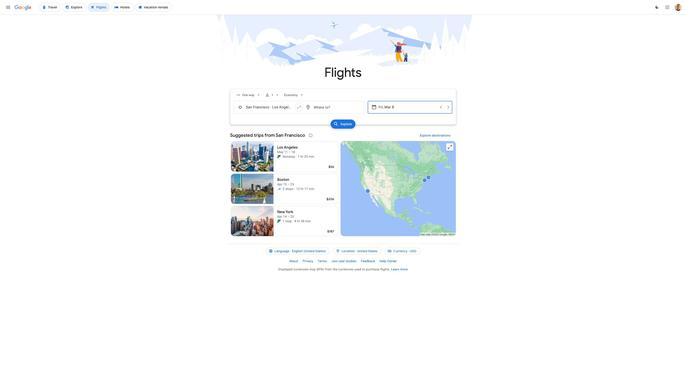 Task type: describe. For each thing, give the bounding box(es) containing it.
suggested trips from san francisco region
[[230, 130, 456, 239]]

Flight search field
[[227, 89, 460, 130]]

frontier image for '187 us dollars' text box  icon
[[277, 220, 281, 223]]

 image inside suggested trips from san francisco region
[[296, 155, 297, 159]]

56 US dollars text field
[[329, 165, 334, 169]]

 image for 206 us dollars text box
[[295, 187, 295, 191]]

Where to?  text field
[[300, 101, 364, 114]]



Task type: vqa. For each thing, say whether or not it's contained in the screenshot.
Search by voice Icon
no



Task type: locate. For each thing, give the bounding box(es) containing it.
187 US dollars text field
[[327, 230, 334, 234]]

0 vertical spatial frontier image
[[277, 155, 281, 159]]

frontier image
[[277, 155, 281, 159], [277, 220, 281, 223]]

frontier, spirit, and sun country airlines image
[[277, 187, 281, 191]]

Where from? San Francisco, Los Angeles LAX text field
[[234, 101, 298, 114]]

206 US dollars text field
[[327, 197, 334, 201]]

1 frontier image from the top
[[277, 155, 281, 159]]

frontier image for  image inside suggested trips from san francisco region
[[277, 155, 281, 159]]

2 frontier image from the top
[[277, 220, 281, 223]]

1 vertical spatial  image
[[293, 219, 294, 224]]

 image
[[295, 187, 295, 191], [293, 219, 294, 224]]

 image
[[296, 155, 297, 159]]

main menu image
[[5, 5, 11, 10]]

0 horizontal spatial  image
[[293, 219, 294, 224]]

None field
[[234, 91, 263, 99], [283, 91, 306, 99], [234, 91, 263, 99], [283, 91, 306, 99]]

change appearance image
[[652, 2, 663, 13]]

0 vertical spatial  image
[[295, 187, 295, 191]]

Departure text field
[[379, 101, 437, 114]]

 image for '187 us dollars' text box
[[293, 219, 294, 224]]

1 vertical spatial frontier image
[[277, 220, 281, 223]]

1 horizontal spatial  image
[[295, 187, 295, 191]]



